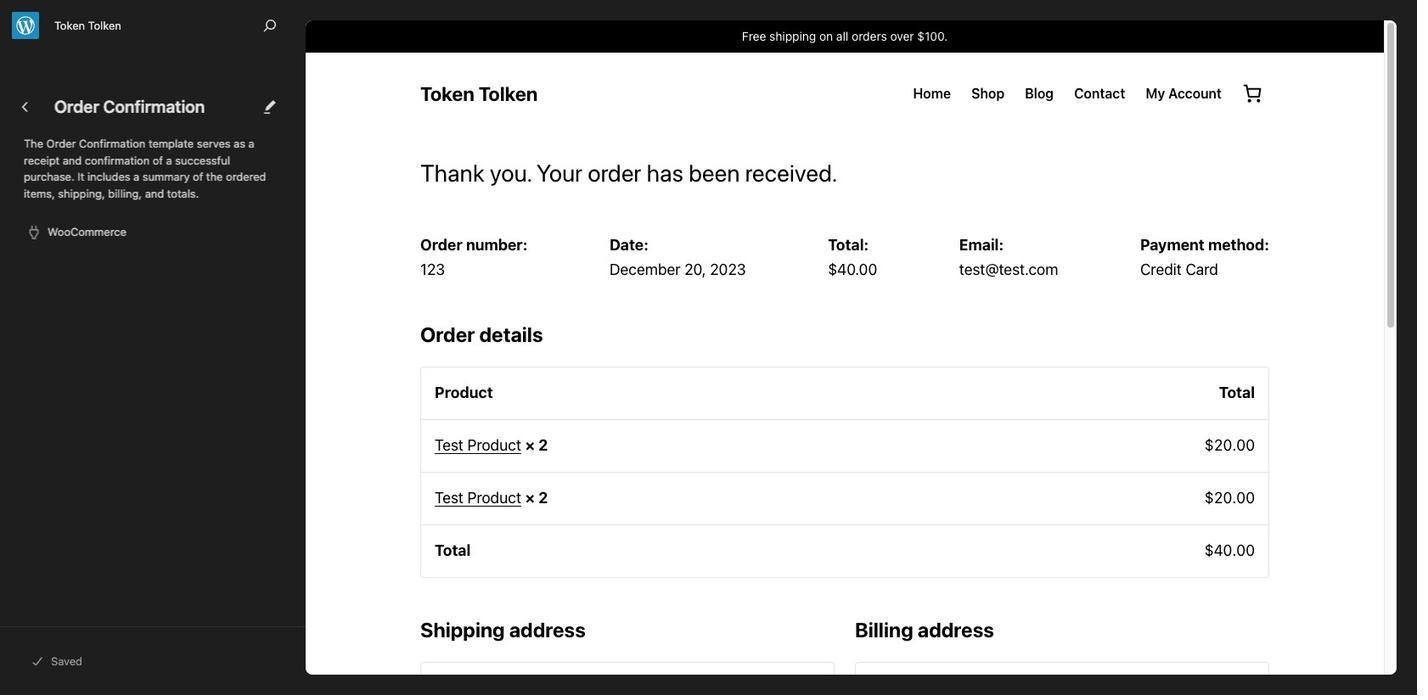 Task type: locate. For each thing, give the bounding box(es) containing it.
the order confirmation template serves as a receipt and confirmation of a successful purchase. it includes a summary of the ordered items, shipping, billing, and totals.
[[24, 137, 266, 200]]

a up billing,
[[133, 170, 140, 184]]

summary
[[143, 170, 190, 184]]

confirmation
[[103, 97, 205, 116], [79, 137, 146, 150]]

it
[[78, 170, 84, 184]]

1 vertical spatial order
[[46, 137, 76, 150]]

order up receipt
[[46, 137, 76, 150]]

tolken
[[88, 19, 121, 32]]

0 horizontal spatial a
[[133, 170, 140, 184]]

of up summary
[[153, 153, 163, 167]]

successful
[[175, 153, 230, 167]]

a
[[249, 137, 255, 150], [166, 153, 172, 167], [133, 170, 140, 184]]

and
[[63, 153, 82, 167], [145, 186, 164, 200]]

1 vertical spatial confirmation
[[79, 137, 146, 150]]

of left the
[[193, 170, 203, 184]]

shipping,
[[58, 186, 105, 200]]

1 vertical spatial of
[[193, 170, 203, 184]]

0 horizontal spatial of
[[153, 153, 163, 167]]

as
[[234, 137, 245, 150]]

a down template
[[166, 153, 172, 167]]

woocommerce
[[48, 225, 127, 239]]

0 vertical spatial and
[[63, 153, 82, 167]]

2 horizontal spatial a
[[249, 137, 255, 150]]

back image
[[15, 97, 36, 117]]

edit image
[[260, 97, 280, 117]]

1 horizontal spatial a
[[166, 153, 172, 167]]

order right back image
[[54, 97, 99, 116]]

purchase.
[[24, 170, 75, 184]]

template
[[149, 137, 194, 150]]

serves
[[197, 137, 231, 150]]

0 vertical spatial a
[[249, 137, 255, 150]]

1 vertical spatial and
[[145, 186, 164, 200]]

2 vertical spatial a
[[133, 170, 140, 184]]

items,
[[24, 186, 55, 200]]

confirmation up template
[[103, 97, 205, 116]]

a right as
[[249, 137, 255, 150]]

1 horizontal spatial of
[[193, 170, 203, 184]]

confirmation up confirmation
[[79, 137, 146, 150]]

0 vertical spatial of
[[153, 153, 163, 167]]

0 horizontal spatial and
[[63, 153, 82, 167]]

and up it
[[63, 153, 82, 167]]

ordered
[[226, 170, 266, 184]]

saved button
[[20, 645, 285, 679]]

and down summary
[[145, 186, 164, 200]]

includes
[[87, 170, 130, 184]]

of
[[153, 153, 163, 167], [193, 170, 203, 184]]

order
[[54, 97, 99, 116], [46, 137, 76, 150]]

order confirmation
[[54, 97, 205, 116]]



Task type: vqa. For each thing, say whether or not it's contained in the screenshot.
Order
yes



Task type: describe. For each thing, give the bounding box(es) containing it.
receipt
[[24, 153, 60, 167]]

confirmation inside the order confirmation template serves as a receipt and confirmation of a successful purchase. it includes a summary of the ordered items, shipping, billing, and totals.
[[79, 137, 146, 150]]

site icon image
[[12, 11, 39, 39]]

1 vertical spatial a
[[166, 153, 172, 167]]

0 vertical spatial confirmation
[[103, 97, 205, 116]]

confirmation
[[85, 153, 150, 167]]

0 vertical spatial order
[[54, 97, 99, 116]]

the
[[206, 170, 223, 184]]

1 horizontal spatial and
[[145, 186, 164, 200]]

saved
[[51, 655, 82, 669]]

billing,
[[108, 186, 142, 200]]

token
[[54, 19, 85, 32]]

order inside the order confirmation template serves as a receipt and confirmation of a successful purchase. it includes a summary of the ordered items, shipping, billing, and totals.
[[46, 137, 76, 150]]

token tolken
[[54, 19, 121, 32]]

totals.
[[167, 186, 199, 200]]

the
[[24, 137, 43, 150]]

open command palette image
[[260, 15, 280, 36]]



